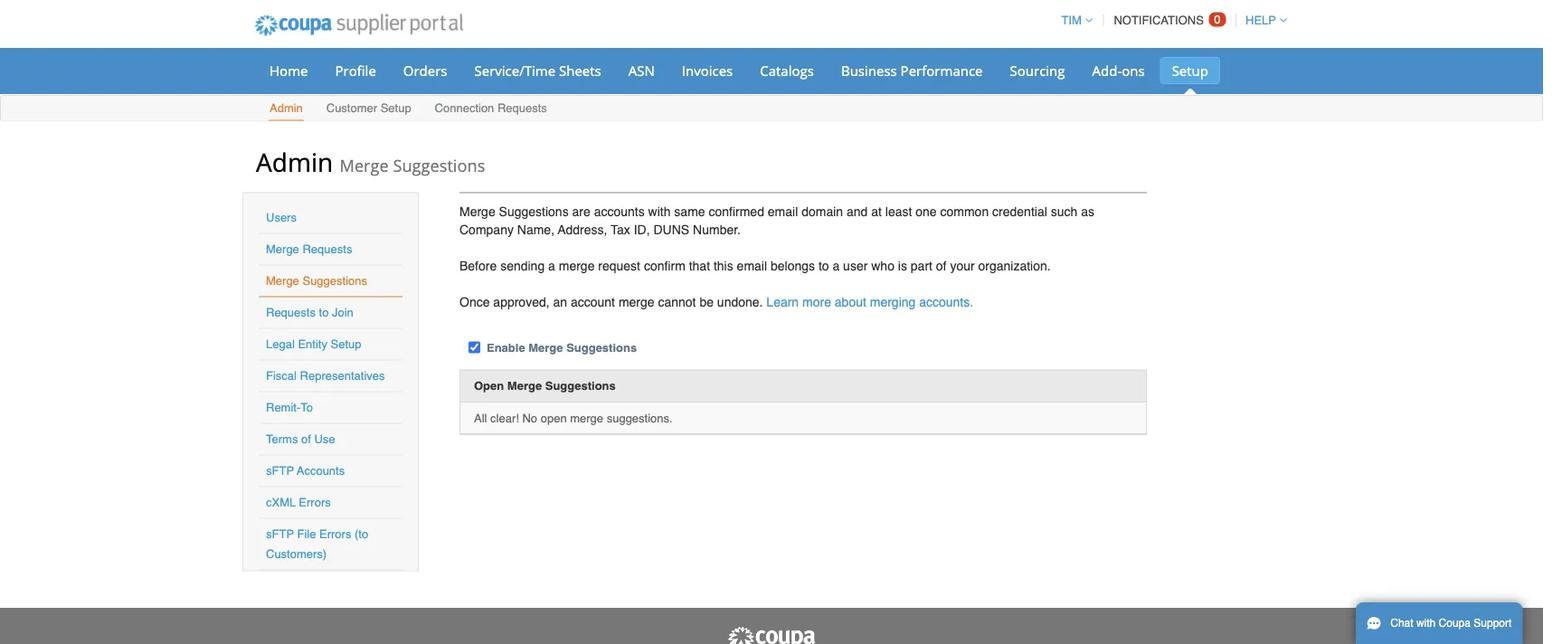 Task type: describe. For each thing, give the bounding box(es) containing it.
performance
[[901, 61, 983, 80]]

catalogs link
[[749, 57, 826, 84]]

sftp for sftp accounts
[[266, 464, 294, 478]]

merge suggestions
[[266, 274, 367, 288]]

tim link
[[1054, 14, 1093, 27]]

sftp file errors (to customers) link
[[266, 528, 368, 561]]

merge inside merge suggestions are accounts with same confirmed email domain and at least one common credential such as company name, address, tax id, duns number.
[[460, 204, 496, 219]]

0 vertical spatial coupa supplier portal image
[[243, 3, 476, 48]]

open
[[474, 379, 504, 393]]

requests to join link
[[266, 306, 354, 319]]

at
[[872, 204, 882, 219]]

account
[[571, 295, 615, 309]]

sftp accounts
[[266, 464, 345, 478]]

accounts.
[[920, 295, 974, 309]]

such
[[1051, 204, 1078, 219]]

no
[[523, 411, 538, 425]]

sheets
[[559, 61, 602, 80]]

notifications
[[1114, 14, 1204, 27]]

orders
[[403, 61, 447, 80]]

duns
[[654, 222, 690, 237]]

add-
[[1093, 61, 1122, 80]]

merge for account
[[619, 295, 655, 309]]

profile
[[335, 61, 376, 80]]

2 a from the left
[[833, 258, 840, 273]]

suggestions for enable
[[567, 341, 637, 354]]

business performance link
[[830, 57, 995, 84]]

orders link
[[392, 57, 459, 84]]

accounts
[[297, 464, 345, 478]]

join
[[332, 306, 354, 319]]

this
[[714, 258, 734, 273]]

admin merge suggestions
[[256, 144, 485, 179]]

merging
[[870, 295, 916, 309]]

1 vertical spatial coupa supplier portal image
[[727, 626, 817, 644]]

remit-to
[[266, 401, 313, 414]]

0 vertical spatial of
[[936, 258, 947, 273]]

setup link
[[1161, 57, 1221, 84]]

company
[[460, 222, 514, 237]]

credential
[[993, 204, 1048, 219]]

be
[[700, 295, 714, 309]]

customer setup
[[326, 101, 411, 115]]

all clear! no open merge suggestions.
[[474, 411, 673, 425]]

connection
[[435, 101, 494, 115]]

terms of use link
[[266, 433, 335, 446]]

accounts
[[594, 204, 645, 219]]

before
[[460, 258, 497, 273]]

confirmed
[[709, 204, 765, 219]]

2 vertical spatial requests
[[266, 306, 316, 319]]

name,
[[517, 222, 555, 237]]

requests for connection requests
[[498, 101, 547, 115]]

is
[[898, 258, 908, 273]]

address,
[[558, 222, 608, 237]]

an
[[553, 295, 567, 309]]

ons
[[1122, 61, 1145, 80]]

merge for open
[[570, 411, 604, 425]]

business performance
[[842, 61, 983, 80]]

same
[[674, 204, 705, 219]]

1 vertical spatial of
[[301, 433, 311, 446]]

0
[[1215, 13, 1221, 26]]

sourcing
[[1010, 61, 1066, 80]]

cxml errors link
[[266, 496, 331, 509]]

terms
[[266, 433, 298, 446]]

merge down merge requests
[[266, 274, 299, 288]]

id,
[[634, 222, 650, 237]]

sourcing link
[[999, 57, 1077, 84]]

terms of use
[[266, 433, 335, 446]]

suggestions for admin
[[393, 154, 485, 176]]

1 vertical spatial setup
[[381, 101, 411, 115]]

suggestions.
[[607, 411, 673, 425]]

asn link
[[617, 57, 667, 84]]

2 vertical spatial setup
[[331, 338, 362, 351]]

to
[[301, 401, 313, 414]]

remit-
[[266, 401, 301, 414]]

sftp for sftp file errors (to customers)
[[266, 528, 294, 541]]

navigation containing notifications 0
[[1054, 3, 1288, 38]]

chat with coupa support
[[1391, 617, 1512, 630]]

business
[[842, 61, 897, 80]]

tim
[[1062, 14, 1082, 27]]

requests for merge requests
[[303, 243, 352, 256]]

notifications 0
[[1114, 13, 1221, 27]]

fiscal representatives link
[[266, 369, 385, 383]]

merge suggestions link
[[266, 274, 367, 288]]

learn
[[767, 295, 799, 309]]

merge up no
[[508, 379, 542, 393]]

tax
[[611, 222, 631, 237]]

merge up open merge suggestions
[[529, 341, 563, 354]]

suggestions for open
[[545, 379, 616, 393]]

support
[[1474, 617, 1512, 630]]

sending
[[501, 258, 545, 273]]

asn
[[629, 61, 655, 80]]



Task type: vqa. For each thing, say whether or not it's contained in the screenshot.
Complete your profile to get discovered by Coupa buyers that are looking for items in your category.
no



Task type: locate. For each thing, give the bounding box(es) containing it.
chat with coupa support button
[[1357, 603, 1523, 644]]

0 vertical spatial requests
[[498, 101, 547, 115]]

merge down customer setup link
[[340, 154, 389, 176]]

0 vertical spatial errors
[[299, 496, 331, 509]]

1 horizontal spatial of
[[936, 258, 947, 273]]

errors left (to
[[319, 528, 351, 541]]

merge inside admin merge suggestions
[[340, 154, 389, 176]]

1 vertical spatial to
[[319, 306, 329, 319]]

catalogs
[[760, 61, 814, 80]]

0 vertical spatial email
[[768, 204, 798, 219]]

clear!
[[491, 411, 519, 425]]

email right this
[[737, 258, 767, 273]]

home link
[[258, 57, 320, 84]]

admin down admin link
[[256, 144, 333, 179]]

email inside merge suggestions are accounts with same confirmed email domain and at least one common credential such as company name, address, tax id, duns number.
[[768, 204, 798, 219]]

least
[[886, 204, 913, 219]]

setup right customer
[[381, 101, 411, 115]]

remit-to link
[[266, 401, 313, 414]]

suggestions up name,
[[499, 204, 569, 219]]

2 horizontal spatial setup
[[1172, 61, 1209, 80]]

suggestions down account
[[567, 341, 637, 354]]

with right chat
[[1417, 617, 1436, 630]]

to
[[819, 258, 829, 273], [319, 306, 329, 319]]

suggestions down connection
[[393, 154, 485, 176]]

a left user
[[833, 258, 840, 273]]

setup down join
[[331, 338, 362, 351]]

admin down home link
[[270, 101, 303, 115]]

approved,
[[494, 295, 550, 309]]

merge up company
[[460, 204, 496, 219]]

help link
[[1238, 14, 1288, 27]]

merge suggestions are accounts with same confirmed email domain and at least one common credential such as company name, address, tax id, duns number.
[[460, 204, 1095, 237]]

one
[[916, 204, 937, 219]]

2 sftp from the top
[[266, 528, 294, 541]]

of right part
[[936, 258, 947, 273]]

all
[[474, 411, 487, 425]]

cxml errors
[[266, 496, 331, 509]]

errors down accounts
[[299, 496, 331, 509]]

fiscal
[[266, 369, 297, 383]]

open merge suggestions
[[474, 379, 616, 393]]

suggestions up all clear! no open merge suggestions.
[[545, 379, 616, 393]]

profile link
[[324, 57, 388, 84]]

1 vertical spatial sftp
[[266, 528, 294, 541]]

0 vertical spatial merge
[[559, 258, 595, 273]]

common
[[941, 204, 989, 219]]

confirm
[[644, 258, 686, 273]]

1 horizontal spatial with
[[1417, 617, 1436, 630]]

user
[[844, 258, 868, 273]]

help
[[1246, 14, 1277, 27]]

to right "belongs" on the top of page
[[819, 258, 829, 273]]

representatives
[[300, 369, 385, 383]]

connection requests link
[[434, 97, 548, 121]]

more
[[803, 295, 832, 309]]

0 vertical spatial setup
[[1172, 61, 1209, 80]]

merge down the address,
[[559, 258, 595, 273]]

0 vertical spatial to
[[819, 258, 829, 273]]

entity
[[298, 338, 328, 351]]

requests to join
[[266, 306, 354, 319]]

admin for admin merge suggestions
[[256, 144, 333, 179]]

1 vertical spatial merge
[[619, 295, 655, 309]]

legal entity setup link
[[266, 338, 362, 351]]

with inside button
[[1417, 617, 1436, 630]]

coupa supplier portal image
[[243, 3, 476, 48], [727, 626, 817, 644]]

requests up legal
[[266, 306, 316, 319]]

0 horizontal spatial setup
[[331, 338, 362, 351]]

1 horizontal spatial to
[[819, 258, 829, 273]]

and
[[847, 204, 868, 219]]

0 horizontal spatial with
[[648, 204, 671, 219]]

merge down request
[[619, 295, 655, 309]]

to left join
[[319, 306, 329, 319]]

suggestions inside merge suggestions are accounts with same confirmed email domain and at least one common credential such as company name, address, tax id, duns number.
[[499, 204, 569, 219]]

of
[[936, 258, 947, 273], [301, 433, 311, 446]]

cxml
[[266, 496, 296, 509]]

your
[[951, 258, 975, 273]]

merge down users
[[266, 243, 299, 256]]

merge requests
[[266, 243, 352, 256]]

invoices link
[[670, 57, 745, 84]]

1 a from the left
[[548, 258, 556, 273]]

who
[[872, 258, 895, 273]]

requests up merge suggestions link
[[303, 243, 352, 256]]

1 vertical spatial email
[[737, 258, 767, 273]]

None checkbox
[[469, 342, 481, 353]]

navigation
[[1054, 3, 1288, 38]]

learn more about merging accounts. link
[[767, 295, 974, 309]]

users link
[[266, 211, 297, 224]]

with up duns
[[648, 204, 671, 219]]

part
[[911, 258, 933, 273]]

number.
[[693, 222, 741, 237]]

add-ons
[[1093, 61, 1145, 80]]

customers)
[[266, 547, 327, 561]]

domain
[[802, 204, 843, 219]]

a right sending
[[548, 258, 556, 273]]

admin for admin
[[270, 101, 303, 115]]

1 sftp from the top
[[266, 464, 294, 478]]

merge requests link
[[266, 243, 352, 256]]

suggestions inside admin merge suggestions
[[393, 154, 485, 176]]

0 vertical spatial with
[[648, 204, 671, 219]]

1 horizontal spatial setup
[[381, 101, 411, 115]]

merge
[[559, 258, 595, 273], [619, 295, 655, 309], [570, 411, 604, 425]]

0 vertical spatial sftp
[[266, 464, 294, 478]]

0 horizontal spatial coupa supplier portal image
[[243, 3, 476, 48]]

a
[[548, 258, 556, 273], [833, 258, 840, 273]]

users
[[266, 211, 297, 224]]

1 vertical spatial requests
[[303, 243, 352, 256]]

requests down service/time
[[498, 101, 547, 115]]

as
[[1082, 204, 1095, 219]]

0 horizontal spatial a
[[548, 258, 556, 273]]

email left "domain"
[[768, 204, 798, 219]]

suggestions up join
[[303, 274, 367, 288]]

with
[[648, 204, 671, 219], [1417, 617, 1436, 630]]

1 horizontal spatial coupa supplier portal image
[[727, 626, 817, 644]]

file
[[297, 528, 316, 541]]

coupa
[[1439, 617, 1471, 630]]

1 vertical spatial errors
[[319, 528, 351, 541]]

with inside merge suggestions are accounts with same confirmed email domain and at least one common credential such as company name, address, tax id, duns number.
[[648, 204, 671, 219]]

admin link
[[269, 97, 304, 121]]

open
[[541, 411, 567, 425]]

setup down notifications 0
[[1172, 61, 1209, 80]]

of left use
[[301, 433, 311, 446]]

sftp up cxml
[[266, 464, 294, 478]]

add-ons link
[[1081, 57, 1157, 84]]

errors inside sftp file errors (to customers)
[[319, 528, 351, 541]]

0 horizontal spatial of
[[301, 433, 311, 446]]

that
[[689, 258, 710, 273]]

fiscal representatives
[[266, 369, 385, 383]]

once approved, an account merge cannot be undone. learn more about merging accounts.
[[460, 295, 974, 309]]

0 horizontal spatial to
[[319, 306, 329, 319]]

service/time
[[475, 61, 556, 80]]

sftp inside sftp file errors (to customers)
[[266, 528, 294, 541]]

customer
[[326, 101, 377, 115]]

legal entity setup
[[266, 338, 362, 351]]

1 vertical spatial admin
[[256, 144, 333, 179]]

0 vertical spatial admin
[[270, 101, 303, 115]]

sftp accounts link
[[266, 464, 345, 478]]

legal
[[266, 338, 295, 351]]

2 vertical spatial merge
[[570, 411, 604, 425]]

merge right open
[[570, 411, 604, 425]]

before sending a merge request confirm that this email belongs to a user who is part of your organization.
[[460, 258, 1051, 273]]

1 horizontal spatial a
[[833, 258, 840, 273]]

cannot
[[658, 295, 696, 309]]

sftp up customers)
[[266, 528, 294, 541]]

customer setup link
[[326, 97, 412, 121]]

use
[[314, 433, 335, 446]]

request
[[598, 258, 641, 273]]

1 vertical spatial with
[[1417, 617, 1436, 630]]



